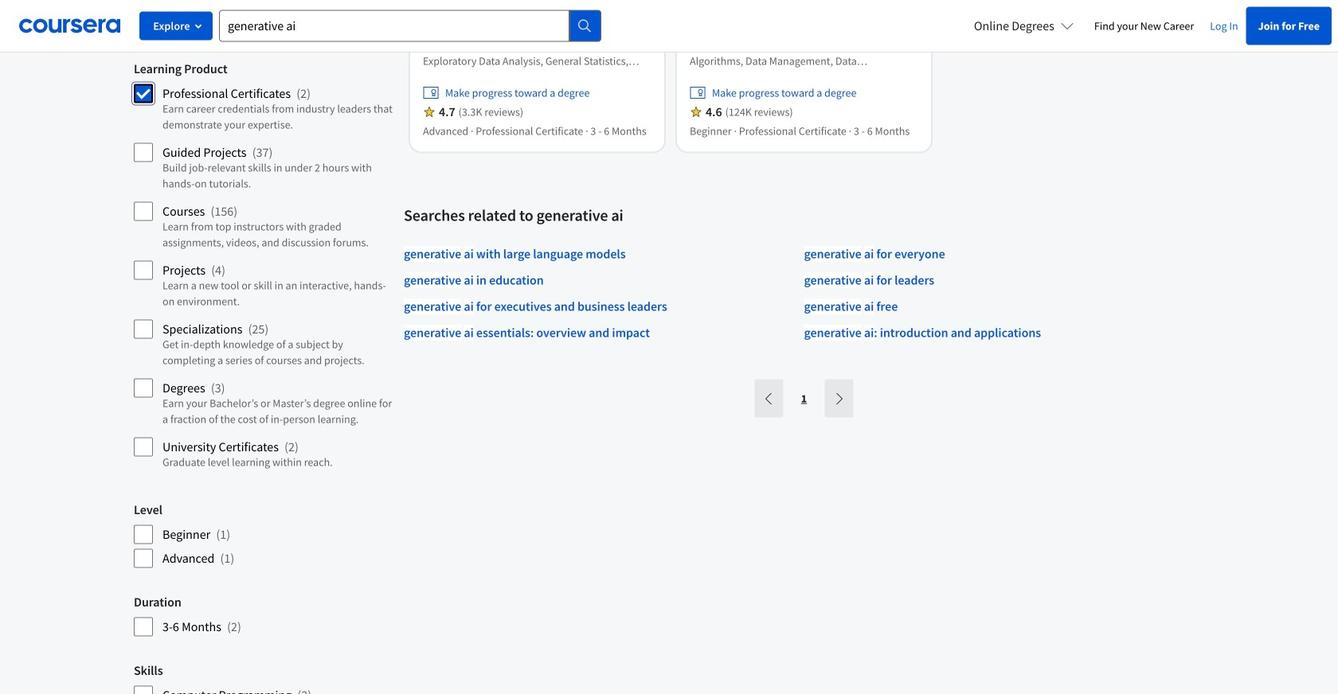 Task type: vqa. For each thing, say whether or not it's contained in the screenshot.
'FOR' within the Cybersecurity for Everyone: The Hacking Process (Week 5) Module 5 • 3 hours to complete
no



Task type: describe. For each thing, give the bounding box(es) containing it.
4 group from the top
[[134, 663, 394, 695]]

(4.6 stars) element
[[706, 104, 723, 120]]

previous page image
[[763, 393, 776, 406]]

(4.7 stars) element
[[439, 104, 456, 120]]

2 group from the top
[[134, 502, 394, 569]]

next page image
[[833, 393, 846, 406]]



Task type: locate. For each thing, give the bounding box(es) containing it.
coursera image
[[19, 13, 120, 38]]

3 group from the top
[[134, 595, 394, 638]]

group
[[134, 61, 394, 477], [134, 502, 394, 569], [134, 595, 394, 638], [134, 663, 394, 695]]

page navigation navigation
[[753, 380, 855, 418]]

What do you want to learn? text field
[[219, 10, 570, 42]]

1 group from the top
[[134, 61, 394, 477]]

None search field
[[219, 10, 602, 42]]



